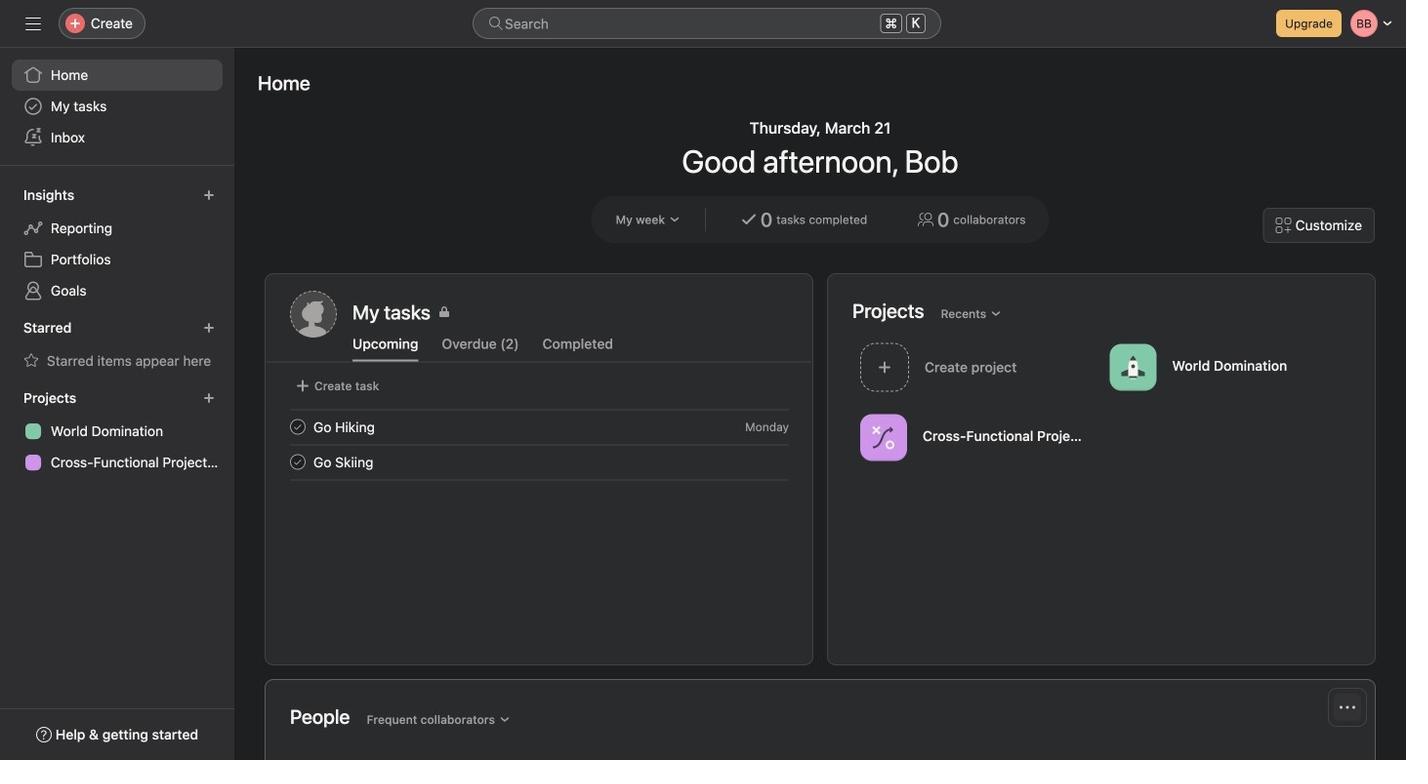 Task type: vqa. For each thing, say whether or not it's contained in the screenshot.
tuesday
no



Task type: locate. For each thing, give the bounding box(es) containing it.
None field
[[473, 8, 941, 39]]

insights element
[[0, 178, 234, 311]]

list item
[[267, 410, 813, 445], [267, 445, 813, 480]]

mark complete image up mark complete checkbox
[[286, 416, 310, 439]]

1 vertical spatial mark complete image
[[286, 451, 310, 474]]

new project or portfolio image
[[203, 393, 215, 404]]

global element
[[0, 48, 234, 165]]

projects element
[[0, 381, 234, 482]]

new insights image
[[203, 189, 215, 201]]

mark complete image down mark complete option
[[286, 451, 310, 474]]

mark complete image
[[286, 416, 310, 439], [286, 451, 310, 474]]

add items to starred image
[[203, 322, 215, 334]]

add profile photo image
[[290, 291, 337, 338]]

1 list item from the top
[[267, 410, 813, 445]]

2 mark complete image from the top
[[286, 451, 310, 474]]

starred element
[[0, 311, 234, 381]]

0 vertical spatial mark complete image
[[286, 416, 310, 439]]

Search tasks, projects, and more text field
[[473, 8, 941, 39]]

1 mark complete image from the top
[[286, 416, 310, 439]]



Task type: describe. For each thing, give the bounding box(es) containing it.
Mark complete checkbox
[[286, 451, 310, 474]]

hide sidebar image
[[25, 16, 41, 31]]

mark complete image for mark complete option
[[286, 416, 310, 439]]

line_and_symbols image
[[872, 426, 896, 450]]

2 list item from the top
[[267, 445, 813, 480]]

Mark complete checkbox
[[286, 416, 310, 439]]

rocket image
[[1122, 356, 1145, 379]]

mark complete image for mark complete checkbox
[[286, 451, 310, 474]]



